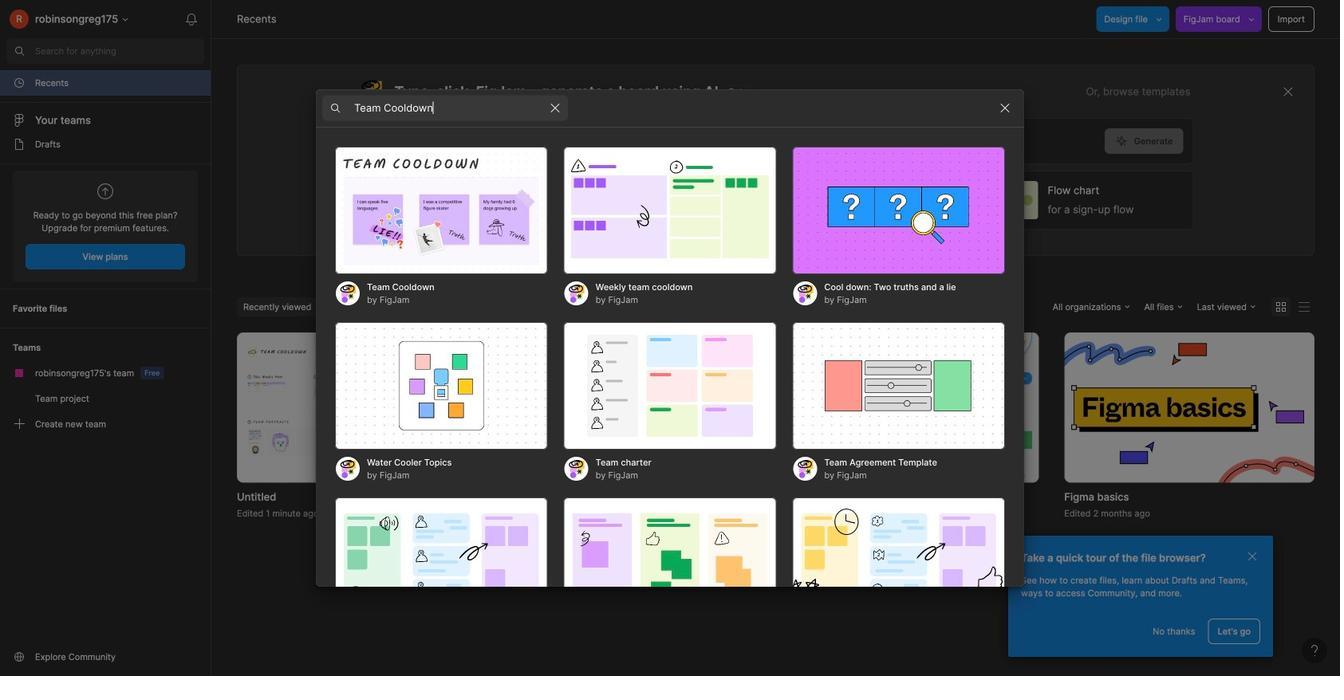 Task type: describe. For each thing, give the bounding box(es) containing it.
team charter image
[[564, 322, 777, 450]]

team stand up image
[[564, 498, 777, 626]]

weekly team cooldown image
[[564, 147, 777, 275]]

recent 16 image
[[13, 77, 26, 89]]

page 16 image
[[13, 138, 26, 151]]

team weekly image
[[335, 498, 548, 626]]

community 16 image
[[13, 651, 26, 664]]

team agreement template image
[[793, 322, 1006, 450]]

team cooldown image
[[335, 147, 548, 275]]

water cooler topics image
[[335, 322, 548, 450]]



Task type: locate. For each thing, give the bounding box(es) containing it.
file thumbnail image
[[513, 333, 763, 483], [789, 333, 1039, 483], [1065, 333, 1315, 483], [245, 343, 480, 473]]

team meeting agenda image
[[793, 498, 1006, 626]]

search 32 image
[[6, 38, 32, 64]]

cool down: two truths and a lie image
[[793, 147, 1006, 275]]

dialog
[[316, 89, 1025, 677]]

Ex: A weekly team meeting, starting with an ice breaker field
[[359, 119, 1105, 164]]

Search for anything text field
[[35, 45, 204, 57]]

bell 32 image
[[179, 6, 204, 32]]

Search templates text field
[[354, 99, 543, 118]]



Task type: vqa. For each thing, say whether or not it's contained in the screenshot.
Vision Board Template 'image'
no



